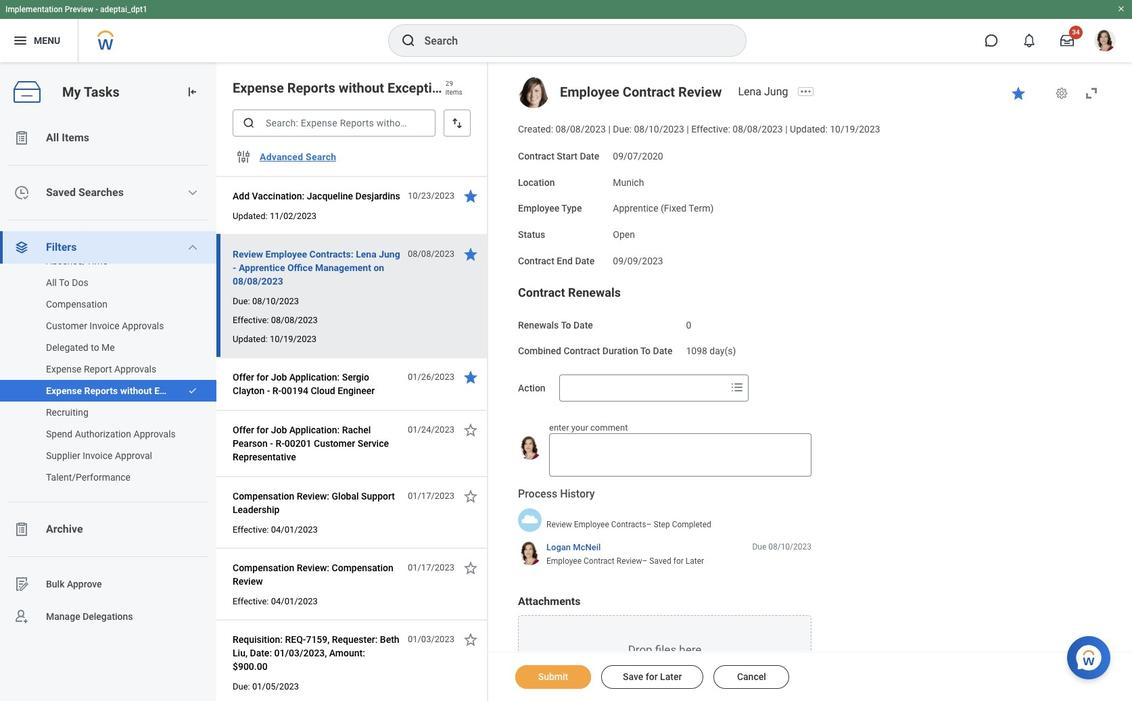 Task type: describe. For each thing, give the bounding box(es) containing it.
created:
[[518, 124, 553, 135]]

without inside item list element
[[339, 80, 384, 96]]

cancel
[[737, 672, 766, 683]]

employee up mcneil
[[574, 520, 609, 530]]

user plus image
[[14, 609, 30, 625]]

1098 day(s)
[[686, 346, 736, 357]]

star image for add vaccination: jacqueline desjardins
[[463, 188, 479, 204]]

my tasks element
[[0, 62, 216, 701]]

0 vertical spatial 08/10/2023
[[634, 124, 684, 135]]

all items
[[46, 131, 89, 144]]

review up logan
[[547, 520, 572, 530]]

process history region
[[518, 487, 812, 572]]

chevron down image for saved searches
[[188, 187, 198, 198]]

start
[[557, 151, 578, 162]]

employee inside the review employee contracts: lena jung - apprentice office management on 08/08/2023
[[266, 249, 307, 260]]

profile logan mcneil image
[[1095, 30, 1116, 54]]

contract renewals button
[[518, 285, 621, 299]]

– for employee contract review
[[642, 557, 648, 567]]

contract down renewals to date
[[564, 346, 600, 357]]

all for all to dos
[[46, 277, 57, 288]]

01/17/2023 for compensation review: global support leadership
[[408, 491, 455, 501]]

– for review employee contracts
[[646, 520, 652, 530]]

1 horizontal spatial lena
[[738, 85, 762, 98]]

employee contract review – saved for later
[[547, 557, 704, 567]]

approvals for expense report approvals
[[114, 364, 156, 375]]

open element
[[613, 227, 635, 240]]

my
[[62, 84, 81, 100]]

updated: for updated: 11/02/2023
[[233, 211, 268, 221]]

customer inside offer for job application: rachel pearson ‎- r-00201 customer service representative
[[314, 438, 355, 449]]

approvals for spend authorization approvals
[[134, 429, 176, 440]]

08/08/2023 down 'lena jung'
[[733, 124, 783, 135]]

requisition: req-7159, requester: beth liu, date: 01/03/2023, amount: $900.00 button
[[233, 632, 400, 675]]

attachments region
[[518, 595, 812, 701]]

due: 08/10/2023
[[233, 296, 299, 306]]

0 horizontal spatial renewals
[[518, 320, 559, 330]]

offer for job application: sergio clayton ‎- r-00194 cloud engineer button
[[233, 369, 400, 399]]

expense reports without exceptions button
[[0, 377, 201, 405]]

logan
[[547, 543, 571, 553]]

your
[[571, 423, 588, 433]]

review: for compensation
[[297, 563, 329, 574]]

employee type
[[518, 203, 582, 214]]

customer inside list
[[46, 321, 87, 331]]

apprentice inside the review employee contracts: lena jung - apprentice office management on 08/08/2023
[[239, 262, 285, 273]]

for inside process history region
[[674, 557, 684, 567]]

attachments
[[518, 595, 581, 608]]

saved searches
[[46, 186, 124, 199]]

1 | from the left
[[608, 124, 611, 135]]

munich
[[613, 177, 644, 188]]

to for all
[[59, 277, 70, 288]]

saved inside saved searches dropdown button
[[46, 186, 76, 199]]

effective: 04/01/2023 for compensation review: global support leadership
[[233, 525, 318, 535]]

leadership
[[233, 505, 280, 515]]

filters button
[[0, 231, 216, 264]]

offer for job application: rachel pearson ‎- r-00201 customer service representative
[[233, 425, 389, 463]]

0 vertical spatial due:
[[613, 124, 632, 135]]

compensation review: compensation review
[[233, 563, 394, 587]]

menu
[[34, 35, 60, 46]]

management
[[315, 262, 371, 273]]

authorization
[[75, 429, 131, 440]]

apprentice (fixed term)
[[613, 203, 714, 214]]

configure image
[[235, 149, 252, 165]]

employee's photo (lena jung) image
[[518, 77, 549, 108]]

mcneil
[[573, 543, 601, 553]]

0 vertical spatial updated:
[[790, 124, 828, 135]]

items
[[62, 131, 89, 144]]

approvals for customer invoice approvals
[[122, 321, 164, 331]]

due: for requisition: req-7159, requester: beth liu, date: 01/03/2023, amount: $900.00
[[233, 682, 250, 692]]

advanced search
[[260, 152, 336, 162]]

date:
[[250, 648, 272, 659]]

08/10/2023 for due 08/10/2023
[[769, 543, 812, 552]]

close environment banner image
[[1118, 5, 1126, 13]]

contract renewals
[[518, 285, 621, 299]]

offer for job application: sergio clayton ‎- r-00194 cloud engineer
[[233, 372, 375, 396]]

filters
[[46, 241, 77, 254]]

requisition:
[[233, 635, 283, 645]]

contract start date element
[[613, 143, 663, 163]]

notifications large image
[[1023, 34, 1036, 47]]

tasks
[[84, 84, 120, 100]]

exceptions inside button
[[154, 386, 201, 396]]

step
[[654, 520, 670, 530]]

submit
[[538, 672, 568, 683]]

0 vertical spatial apprentice
[[613, 203, 659, 214]]

04/01/2023 for global
[[271, 525, 318, 535]]

manage delegations link
[[0, 601, 216, 633]]

2 | from the left
[[687, 124, 689, 135]]

delegated
[[46, 342, 88, 353]]

dos
[[72, 277, 88, 288]]

delegated to me button
[[0, 334, 203, 361]]

implementation
[[5, 5, 63, 14]]

justify image
[[12, 32, 28, 49]]

enter
[[549, 423, 569, 433]]

invoice for approval
[[83, 451, 113, 461]]

requisition: req-7159, requester: beth liu, date: 01/03/2023, amount: $900.00
[[233, 635, 400, 672]]

apprentice (fixed term) element
[[613, 200, 714, 214]]

employee contract review
[[560, 84, 722, 100]]

combined
[[518, 346, 561, 357]]

expense for the expense reports without exceptions button
[[46, 386, 82, 396]]

r- for 00194
[[272, 386, 281, 396]]

contract down status
[[518, 256, 555, 266]]

fullscreen image
[[1084, 85, 1100, 101]]

01/05/2023
[[252, 682, 299, 692]]

requester:
[[332, 635, 378, 645]]

to
[[91, 342, 99, 353]]

updated: for updated: 10/19/2023
[[233, 334, 268, 344]]

spend authorization approvals button
[[0, 421, 203, 448]]

prompts image
[[729, 379, 745, 396]]

customer invoice approvals button
[[0, 313, 203, 340]]

application: for customer
[[289, 425, 340, 436]]

approve
[[67, 579, 102, 590]]

location
[[518, 177, 555, 188]]

10/23/2023
[[408, 191, 455, 201]]

review employee contracts: lena jung - apprentice office management on 08/08/2023 button
[[233, 246, 400, 290]]

global
[[332, 491, 359, 502]]

inbox large image
[[1061, 34, 1074, 47]]

saved searches button
[[0, 177, 216, 209]]

date left the 1098
[[653, 346, 673, 357]]

star image for compensation review: global support leadership
[[463, 488, 479, 505]]

1 horizontal spatial 10/19/2023
[[830, 124, 881, 135]]

0 vertical spatial search image
[[400, 32, 416, 49]]

submit button
[[515, 666, 591, 689]]

lena inside the review employee contracts: lena jung - apprentice office management on 08/08/2023
[[356, 249, 377, 260]]

manage delegations
[[46, 611, 133, 622]]

clock check image
[[14, 185, 30, 201]]

supplier invoice approval
[[46, 451, 152, 461]]

save for later
[[623, 672, 682, 683]]

check image
[[188, 386, 198, 396]]

Search: Expense Reports without Exceptions text field
[[233, 110, 436, 137]]

star image for compensation review: compensation review
[[463, 560, 479, 576]]

3 | from the left
[[785, 124, 788, 135]]

chevron down image for filters
[[188, 242, 198, 253]]

desjardins
[[356, 191, 400, 202]]

expense reports without exceptions inside item list element
[[233, 80, 454, 96]]

r- for 00201
[[276, 438, 285, 449]]

expense report approvals button
[[0, 356, 203, 383]]

day(s)
[[710, 346, 736, 357]]

add
[[233, 191, 250, 202]]

munich element
[[613, 174, 644, 188]]

04/01/2023 for compensation
[[271, 597, 318, 607]]

transformation import image
[[185, 85, 199, 99]]

implementation preview -   adeptai_dpt1
[[5, 5, 147, 14]]

10/19/2023 inside item list element
[[270, 334, 317, 344]]

report
[[84, 364, 112, 375]]

sergio
[[342, 372, 369, 383]]

date for contract end date
[[575, 256, 595, 266]]

date for contract start date
[[580, 151, 600, 162]]

effective: 04/01/2023 for compensation review: compensation review
[[233, 597, 318, 607]]

employee for employee type
[[518, 203, 560, 214]]

updated: 11/02/2023
[[233, 211, 317, 221]]

expense report approvals
[[46, 364, 156, 375]]

contract start date
[[518, 151, 600, 162]]

gear image
[[1055, 87, 1069, 100]]

due
[[752, 543, 767, 552]]

contract up 'contract start date' element
[[623, 84, 675, 100]]

offer for job application: rachel pearson ‎- r-00201 customer service representative button
[[233, 422, 400, 465]]

contracts
[[611, 520, 646, 530]]

review down review employee contracts – step completed
[[617, 557, 642, 567]]

for for offer for job application: rachel pearson ‎- r-00201 customer service representative
[[257, 425, 269, 436]]

review employee contracts – step completed
[[547, 520, 712, 530]]

pearson
[[233, 438, 268, 449]]

menu banner
[[0, 0, 1132, 62]]

saved inside process history region
[[650, 557, 672, 567]]



Task type: locate. For each thing, give the bounding box(es) containing it.
1 offer from the top
[[233, 372, 254, 383]]

saved right 'clock check' image
[[46, 186, 76, 199]]

0 vertical spatial jung
[[764, 85, 788, 98]]

1 list from the top
[[0, 122, 216, 633]]

apprentice up due: 08/10/2023
[[239, 262, 285, 273]]

representative
[[233, 452, 296, 463]]

to left dos at left
[[59, 277, 70, 288]]

due: up effective: 08/08/2023
[[233, 296, 250, 306]]

clipboard image
[[14, 522, 30, 538]]

1 vertical spatial saved
[[650, 557, 672, 567]]

job for 00201
[[271, 425, 287, 436]]

1 vertical spatial application:
[[289, 425, 340, 436]]

compensation inside compensation review: global support leadership
[[233, 491, 294, 502]]

apprentice
[[613, 203, 659, 214], [239, 262, 285, 273]]

action bar region
[[488, 652, 1132, 701]]

offer up pearson
[[233, 425, 254, 436]]

delegations
[[83, 611, 133, 622]]

for for save for later
[[646, 672, 658, 683]]

0 vertical spatial review:
[[297, 491, 329, 502]]

offer for offer for job application: sergio clayton ‎- r-00194 cloud engineer
[[233, 372, 254, 383]]

created: 08/08/2023 | due: 08/10/2023 | effective: 08/08/2023 | updated: 10/19/2023
[[518, 124, 881, 135]]

jung inside the review employee contracts: lena jung - apprentice office management on 08/08/2023
[[379, 249, 400, 260]]

compensation button
[[0, 291, 203, 318]]

1 star image from the top
[[463, 188, 479, 204]]

- inside menu banner
[[95, 5, 98, 14]]

renewals to date element
[[686, 312, 692, 332]]

|
[[608, 124, 611, 135], [687, 124, 689, 135], [785, 124, 788, 135]]

comment
[[591, 423, 628, 433]]

all
[[46, 131, 59, 144], [46, 277, 57, 288]]

1 vertical spatial invoice
[[83, 451, 113, 461]]

‎- for pearson
[[270, 438, 273, 449]]

review: down compensation review: global support leadership
[[297, 563, 329, 574]]

invoice down spend authorization approvals button
[[83, 451, 113, 461]]

1 vertical spatial customer
[[314, 438, 355, 449]]

history
[[560, 488, 595, 501]]

to down contract renewals
[[561, 320, 571, 330]]

review: inside compensation review: compensation review
[[297, 563, 329, 574]]

for inside offer for job application: rachel pearson ‎- r-00201 customer service representative
[[257, 425, 269, 436]]

1 horizontal spatial without
[[339, 80, 384, 96]]

0 horizontal spatial 08/10/2023
[[252, 296, 299, 306]]

to for renewals
[[561, 320, 571, 330]]

- inside the review employee contracts: lena jung - apprentice office management on 08/08/2023
[[233, 262, 236, 273]]

searches
[[78, 186, 124, 199]]

for down completed
[[674, 557, 684, 567]]

all to dos
[[46, 277, 88, 288]]

due: 01/05/2023
[[233, 682, 299, 692]]

‎- up representative
[[270, 438, 273, 449]]

0 vertical spatial all
[[46, 131, 59, 144]]

employee for employee contract review
[[560, 84, 620, 100]]

employee for employee contract review – saved for later
[[547, 557, 582, 567]]

0 vertical spatial reports
[[287, 80, 335, 96]]

0 vertical spatial 10/19/2023
[[830, 124, 881, 135]]

0 vertical spatial ‎-
[[267, 386, 270, 396]]

0 horizontal spatial exceptions
[[154, 386, 201, 396]]

action
[[518, 383, 546, 394]]

r- inside offer for job application: rachel pearson ‎- r-00201 customer service representative
[[276, 438, 285, 449]]

customer
[[46, 321, 87, 331], [314, 438, 355, 449]]

expense down "delegated"
[[46, 364, 82, 375]]

perspective image
[[14, 239, 30, 256]]

job for 00194
[[271, 372, 287, 383]]

1 horizontal spatial renewals
[[568, 285, 621, 299]]

1 vertical spatial renewals
[[518, 320, 559, 330]]

2 vertical spatial approvals
[[134, 429, 176, 440]]

contract inside process history region
[[584, 557, 615, 567]]

11/02/2023
[[270, 211, 317, 221]]

job up 00194
[[271, 372, 287, 383]]

1 horizontal spatial saved
[[650, 557, 672, 567]]

0 horizontal spatial |
[[608, 124, 611, 135]]

items
[[446, 89, 463, 96]]

0 horizontal spatial later
[[660, 672, 682, 683]]

expense inside item list element
[[233, 80, 284, 96]]

later down completed
[[686, 557, 704, 567]]

1 vertical spatial r-
[[276, 438, 285, 449]]

reports inside item list element
[[287, 80, 335, 96]]

expense right transformation import image
[[233, 80, 284, 96]]

‎- right clayton at the bottom of page
[[267, 386, 270, 396]]

1 04/01/2023 from the top
[[271, 525, 318, 535]]

invoice inside supplier invoice approval button
[[83, 451, 113, 461]]

0 horizontal spatial reports
[[84, 386, 118, 396]]

review up the requisition:
[[233, 576, 263, 587]]

1 all from the top
[[46, 131, 59, 144]]

office
[[287, 262, 313, 273]]

r- right clayton at the bottom of page
[[272, 386, 281, 396]]

list
[[0, 122, 216, 633], [0, 248, 216, 491]]

(fixed
[[661, 203, 687, 214]]

combined contract duration to date element
[[686, 338, 736, 358]]

review: for global
[[297, 491, 329, 502]]

2 horizontal spatial to
[[641, 346, 651, 357]]

for right save
[[646, 672, 658, 683]]

expense reports without exceptions inside button
[[46, 386, 201, 396]]

amount:
[[329, 648, 365, 659]]

2 job from the top
[[271, 425, 287, 436]]

$900.00
[[233, 662, 268, 672]]

1 horizontal spatial reports
[[287, 80, 335, 96]]

clayton
[[233, 386, 265, 396]]

0 horizontal spatial without
[[120, 386, 152, 396]]

2 04/01/2023 from the top
[[271, 597, 318, 607]]

compensation for compensation
[[46, 299, 107, 310]]

0 horizontal spatial -
[[95, 5, 98, 14]]

offer
[[233, 372, 254, 383], [233, 425, 254, 436]]

1 horizontal spatial jung
[[764, 85, 788, 98]]

1 horizontal spatial expense reports without exceptions
[[233, 80, 454, 96]]

application: up "cloud"
[[289, 372, 340, 383]]

0 vertical spatial offer
[[233, 372, 254, 383]]

2 star image from the top
[[463, 369, 479, 386]]

1 horizontal spatial later
[[686, 557, 704, 567]]

04/01/2023 down compensation review: compensation review
[[271, 597, 318, 607]]

without up recruiting button
[[120, 386, 152, 396]]

application: inside offer for job application: sergio clayton ‎- r-00194 cloud engineer
[[289, 372, 340, 383]]

1 horizontal spatial apprentice
[[613, 203, 659, 214]]

2 vertical spatial to
[[641, 346, 651, 357]]

1 vertical spatial all
[[46, 277, 57, 288]]

1 chevron down image from the top
[[188, 187, 198, 198]]

review inside the review employee contracts: lena jung - apprentice office management on 08/08/2023
[[233, 249, 263, 260]]

3 star image from the top
[[463, 488, 479, 505]]

star image for 01/24/2023
[[463, 422, 479, 438]]

contracts:
[[309, 249, 354, 260]]

beth
[[380, 635, 400, 645]]

due: for review employee contracts: lena jung - apprentice office management on 08/08/2023
[[233, 296, 250, 306]]

08/10/2023 for due: 08/10/2023
[[252, 296, 299, 306]]

r- inside offer for job application: sergio clayton ‎- r-00194 cloud engineer
[[272, 386, 281, 396]]

offer up clayton at the bottom of page
[[233, 372, 254, 383]]

compensation
[[46, 299, 107, 310], [233, 491, 294, 502], [233, 563, 294, 574], [332, 563, 394, 574]]

1 vertical spatial review:
[[297, 563, 329, 574]]

job up 00201
[[271, 425, 287, 436]]

1 horizontal spatial to
[[561, 320, 571, 330]]

invoice
[[90, 321, 120, 331], [83, 451, 113, 461]]

absence/time
[[46, 256, 108, 267]]

- up due: 08/10/2023
[[233, 262, 236, 273]]

1 vertical spatial jung
[[379, 249, 400, 260]]

2 vertical spatial 08/10/2023
[[769, 543, 812, 552]]

process history
[[518, 488, 595, 501]]

employee down location
[[518, 203, 560, 214]]

rename image
[[14, 576, 30, 593]]

review inside compensation review: compensation review
[[233, 576, 263, 587]]

on
[[374, 262, 384, 273]]

effective: 04/01/2023 up the requisition:
[[233, 597, 318, 607]]

renewals down end
[[568, 285, 621, 299]]

0 vertical spatial saved
[[46, 186, 76, 199]]

0 vertical spatial expense reports without exceptions
[[233, 80, 454, 96]]

expense reports without exceptions up recruiting button
[[46, 386, 201, 396]]

1 horizontal spatial exceptions
[[388, 80, 454, 96]]

renewals to date
[[518, 320, 593, 330]]

1 vertical spatial approvals
[[114, 364, 156, 375]]

1 vertical spatial job
[[271, 425, 287, 436]]

‎- inside offer for job application: rachel pearson ‎- r-00201 customer service representative
[[270, 438, 273, 449]]

all left dos at left
[[46, 277, 57, 288]]

due: down '$900.00'
[[233, 682, 250, 692]]

date
[[580, 151, 600, 162], [575, 256, 595, 266], [574, 320, 593, 330], [653, 346, 673, 357]]

date for renewals to date
[[574, 320, 593, 330]]

1 application: from the top
[[289, 372, 340, 383]]

2 chevron down image from the top
[[188, 242, 198, 253]]

to right duration at the right of page
[[641, 346, 651, 357]]

renewals
[[568, 285, 621, 299], [518, 320, 559, 330]]

reports up search: expense reports without exceptions text field
[[287, 80, 335, 96]]

job
[[271, 372, 287, 383], [271, 425, 287, 436]]

manage
[[46, 611, 80, 622]]

08/10/2023
[[634, 124, 684, 135], [252, 296, 299, 306], [769, 543, 812, 552]]

0 vertical spatial application:
[[289, 372, 340, 383]]

1 review: from the top
[[297, 491, 329, 502]]

completed
[[672, 520, 712, 530]]

date up 'combined contract duration to date'
[[574, 320, 593, 330]]

later right save
[[660, 672, 682, 683]]

lena jung element
[[738, 85, 796, 98]]

offer inside offer for job application: rachel pearson ‎- r-00201 customer service representative
[[233, 425, 254, 436]]

expense reports without exceptions
[[233, 80, 454, 96], [46, 386, 201, 396]]

2 list from the top
[[0, 248, 216, 491]]

due: up 'contract start date' element
[[613, 124, 632, 135]]

0 vertical spatial invoice
[[90, 321, 120, 331]]

approvals up approval
[[134, 429, 176, 440]]

open
[[613, 229, 635, 240]]

09/09/2023
[[613, 256, 663, 266]]

1 vertical spatial 04/01/2023
[[271, 597, 318, 607]]

effective: 04/01/2023
[[233, 525, 318, 535], [233, 597, 318, 607]]

1 horizontal spatial 08/10/2023
[[634, 124, 684, 135]]

contract
[[623, 84, 675, 100], [518, 151, 555, 162], [518, 256, 555, 266], [518, 285, 565, 299], [564, 346, 600, 357], [584, 557, 615, 567]]

menu button
[[0, 19, 78, 62]]

0 vertical spatial renewals
[[568, 285, 621, 299]]

sort image
[[451, 116, 464, 130]]

date right end
[[575, 256, 595, 266]]

for up clayton at the bottom of page
[[257, 372, 269, 383]]

lena up on
[[356, 249, 377, 260]]

employee's photo (logan mcneil) image
[[518, 436, 542, 460]]

2 offer from the top
[[233, 425, 254, 436]]

review down the updated: 11/02/2023
[[233, 249, 263, 260]]

star image for due: 08/10/2023
[[463, 246, 479, 262]]

08/08/2023 up updated: 10/19/2023 on the left
[[271, 315, 318, 325]]

reports
[[287, 80, 335, 96], [84, 386, 118, 396]]

lena
[[738, 85, 762, 98], [356, 249, 377, 260]]

0 horizontal spatial jung
[[379, 249, 400, 260]]

0 horizontal spatial saved
[[46, 186, 76, 199]]

compensation review: global support leadership
[[233, 491, 395, 515]]

offer inside offer for job application: sergio clayton ‎- r-00194 cloud engineer
[[233, 372, 254, 383]]

1 vertical spatial apprentice
[[239, 262, 285, 273]]

1 horizontal spatial |
[[687, 124, 689, 135]]

later inside process history region
[[686, 557, 704, 567]]

chevron down image
[[188, 187, 198, 198], [188, 242, 198, 253]]

1 horizontal spatial search image
[[400, 32, 416, 49]]

expense reports without exceptions up search: expense reports without exceptions text field
[[233, 80, 454, 96]]

employee down logan
[[547, 557, 582, 567]]

bulk approve
[[46, 579, 102, 590]]

1 vertical spatial updated:
[[233, 211, 268, 221]]

34
[[1072, 28, 1080, 36]]

01/26/2023
[[408, 372, 455, 382]]

recruiting button
[[0, 399, 203, 426]]

contract end date element
[[613, 247, 663, 268]]

01/17/2023
[[408, 491, 455, 501], [408, 563, 455, 573]]

list containing absence/time
[[0, 248, 216, 491]]

04/01/2023 down compensation review: global support leadership
[[271, 525, 318, 535]]

add vaccination: jacqueline desjardins button
[[233, 188, 400, 204]]

expense up 'recruiting'
[[46, 386, 82, 396]]

2 review: from the top
[[297, 563, 329, 574]]

1 horizontal spatial customer
[[314, 438, 355, 449]]

search image
[[400, 32, 416, 49], [242, 116, 256, 130]]

‎- inside offer for job application: sergio clayton ‎- r-00194 cloud engineer
[[267, 386, 270, 396]]

updated:
[[790, 124, 828, 135], [233, 211, 268, 221], [233, 334, 268, 344]]

approvals down me
[[114, 364, 156, 375]]

compensation inside compensation "button"
[[46, 299, 107, 310]]

rachel
[[342, 425, 371, 436]]

review
[[679, 84, 722, 100], [233, 249, 263, 260], [547, 520, 572, 530], [617, 557, 642, 567], [233, 576, 263, 587]]

0 vertical spatial later
[[686, 557, 704, 567]]

all items button
[[0, 122, 216, 154]]

0 vertical spatial without
[[339, 80, 384, 96]]

1 vertical spatial effective: 04/01/2023
[[233, 597, 318, 607]]

all for all items
[[46, 131, 59, 144]]

0 vertical spatial 01/17/2023
[[408, 491, 455, 501]]

00201
[[285, 438, 312, 449]]

later
[[686, 557, 704, 567], [660, 672, 682, 683]]

date right start
[[580, 151, 600, 162]]

1 vertical spatial ‎-
[[270, 438, 273, 449]]

0 vertical spatial lena
[[738, 85, 762, 98]]

01/17/2023 for compensation review: compensation review
[[408, 563, 455, 573]]

invoice inside customer invoice approvals button
[[90, 321, 120, 331]]

1 vertical spatial later
[[660, 672, 682, 683]]

2 horizontal spatial 08/10/2023
[[769, 543, 812, 552]]

08/10/2023 up 'contract start date' element
[[634, 124, 684, 135]]

1 vertical spatial -
[[233, 262, 236, 273]]

1 vertical spatial to
[[561, 320, 571, 330]]

0 vertical spatial to
[[59, 277, 70, 288]]

1 horizontal spatial -
[[233, 262, 236, 273]]

1 vertical spatial search image
[[242, 116, 256, 130]]

0 horizontal spatial apprentice
[[239, 262, 285, 273]]

‎- for clayton
[[267, 386, 270, 396]]

item list element
[[216, 62, 488, 701]]

0 vertical spatial job
[[271, 372, 287, 383]]

star image
[[1011, 85, 1027, 101], [463, 246, 479, 262], [463, 422, 479, 438], [463, 632, 479, 648]]

– down review employee contracts – step completed
[[642, 557, 648, 567]]

2 all from the top
[[46, 277, 57, 288]]

jung
[[764, 85, 788, 98], [379, 249, 400, 260]]

- right preview
[[95, 5, 98, 14]]

1 vertical spatial 01/17/2023
[[408, 563, 455, 573]]

clipboard image
[[14, 130, 30, 146]]

2 vertical spatial due:
[[233, 682, 250, 692]]

talent/performance
[[46, 472, 131, 483]]

0 vertical spatial r-
[[272, 386, 281, 396]]

review: left global
[[297, 491, 329, 502]]

reports inside button
[[84, 386, 118, 396]]

08/08/2023
[[556, 124, 606, 135], [733, 124, 783, 135], [408, 249, 455, 259], [233, 276, 283, 287], [271, 315, 318, 325]]

contract down contract end date
[[518, 285, 565, 299]]

renewals up combined
[[518, 320, 559, 330]]

for for offer for job application: sergio clayton ‎- r-00194 cloud engineer
[[257, 372, 269, 383]]

0 horizontal spatial expense reports without exceptions
[[46, 386, 201, 396]]

0 vertical spatial chevron down image
[[188, 187, 198, 198]]

service
[[358, 438, 389, 449]]

end
[[557, 256, 573, 266]]

0 horizontal spatial customer
[[46, 321, 87, 331]]

09/07/2020
[[613, 151, 663, 162]]

0 vertical spatial 04/01/2023
[[271, 525, 318, 535]]

contract renewals group
[[518, 284, 1105, 359]]

customer up "delegated"
[[46, 321, 87, 331]]

Search Workday  search field
[[424, 26, 718, 55]]

all left "items"
[[46, 131, 59, 144]]

updated: down add
[[233, 211, 268, 221]]

delegated to me
[[46, 342, 115, 353]]

compensation for compensation review: compensation review
[[233, 563, 294, 574]]

exceptions inside item list element
[[388, 80, 454, 96]]

29
[[446, 80, 453, 87]]

1 vertical spatial lena
[[356, 249, 377, 260]]

1 vertical spatial 08/10/2023
[[252, 296, 299, 306]]

application: for cloud
[[289, 372, 340, 383]]

01/03/2023,
[[274, 648, 327, 659]]

0 vertical spatial –
[[646, 520, 652, 530]]

contract down mcneil
[[584, 557, 615, 567]]

effective: 04/01/2023 down leadership
[[233, 525, 318, 535]]

star image for due: 01/05/2023
[[463, 632, 479, 648]]

1 vertical spatial offer
[[233, 425, 254, 436]]

job inside offer for job application: rachel pearson ‎- r-00201 customer service representative
[[271, 425, 287, 436]]

compensation for compensation review: global support leadership
[[233, 491, 294, 502]]

customer down rachel
[[314, 438, 355, 449]]

7159,
[[306, 635, 330, 645]]

0 horizontal spatial lena
[[356, 249, 377, 260]]

review: inside compensation review: global support leadership
[[297, 491, 329, 502]]

r- up representative
[[276, 438, 285, 449]]

review up created: 08/08/2023 | due: 08/10/2023 | effective: 08/08/2023 | updated: 10/19/2023
[[679, 84, 722, 100]]

0 vertical spatial exceptions
[[388, 80, 454, 96]]

1 vertical spatial expense reports without exceptions
[[46, 386, 201, 396]]

1 vertical spatial reports
[[84, 386, 118, 396]]

1 vertical spatial due:
[[233, 296, 250, 306]]

to
[[59, 277, 70, 288], [561, 320, 571, 330], [641, 346, 651, 357]]

2 application: from the top
[[289, 425, 340, 436]]

engineer
[[338, 386, 375, 396]]

for up pearson
[[257, 425, 269, 436]]

0 vertical spatial -
[[95, 5, 98, 14]]

1 vertical spatial exceptions
[[154, 386, 201, 396]]

for inside action bar region
[[646, 672, 658, 683]]

archive button
[[0, 513, 216, 546]]

expense for expense report approvals button
[[46, 364, 82, 375]]

08/08/2023 inside the review employee contracts: lena jung - apprentice office management on 08/08/2023
[[233, 276, 283, 287]]

apprentice down munich
[[613, 203, 659, 214]]

invoice down compensation "button"
[[90, 321, 120, 331]]

employee up office
[[266, 249, 307, 260]]

reports down expense report approvals
[[84, 386, 118, 396]]

saved down step
[[650, 557, 672, 567]]

compensation review: global support leadership button
[[233, 488, 400, 518]]

invoice for approvals
[[90, 321, 120, 331]]

to inside button
[[59, 277, 70, 288]]

supplier
[[46, 451, 80, 461]]

04/01/2023
[[271, 525, 318, 535], [271, 597, 318, 607]]

support
[[361, 491, 395, 502]]

adeptai_dpt1
[[100, 5, 147, 14]]

enter your comment text field
[[549, 434, 812, 477]]

without up search: expense reports without exceptions text field
[[339, 80, 384, 96]]

Action field
[[560, 376, 726, 400]]

2 01/17/2023 from the top
[[408, 563, 455, 573]]

application: inside offer for job application: rachel pearson ‎- r-00201 customer service representative
[[289, 425, 340, 436]]

contract up location
[[518, 151, 555, 162]]

0 vertical spatial customer
[[46, 321, 87, 331]]

08/08/2023 up start
[[556, 124, 606, 135]]

cancel button
[[714, 666, 790, 689]]

– left step
[[646, 520, 652, 530]]

star image
[[463, 188, 479, 204], [463, 369, 479, 386], [463, 488, 479, 505], [463, 560, 479, 576]]

effective:
[[691, 124, 730, 135], [233, 315, 269, 325], [233, 525, 269, 535], [233, 597, 269, 607]]

enter your comment
[[549, 423, 628, 433]]

for
[[257, 372, 269, 383], [257, 425, 269, 436], [674, 557, 684, 567], [646, 672, 658, 683]]

08/10/2023 inside item list element
[[252, 296, 299, 306]]

later inside button
[[660, 672, 682, 683]]

without inside the expense reports without exceptions button
[[120, 386, 152, 396]]

approvals up delegated to me "button"
[[122, 321, 164, 331]]

4 star image from the top
[[463, 560, 479, 576]]

1 01/17/2023 from the top
[[408, 491, 455, 501]]

lena up created: 08/08/2023 | due: 08/10/2023 | effective: 08/08/2023 | updated: 10/19/2023
[[738, 85, 762, 98]]

offer for offer for job application: rachel pearson ‎- r-00201 customer service representative
[[233, 425, 254, 436]]

2 horizontal spatial |
[[785, 124, 788, 135]]

1 vertical spatial –
[[642, 557, 648, 567]]

34 button
[[1053, 26, 1083, 55]]

08/10/2023 inside process history region
[[769, 543, 812, 552]]

1 vertical spatial chevron down image
[[188, 242, 198, 253]]

list containing all items
[[0, 122, 216, 633]]

0 horizontal spatial search image
[[242, 116, 256, 130]]

08/10/2023 right due
[[769, 543, 812, 552]]

employee down 'search workday' search box
[[560, 84, 620, 100]]

0 horizontal spatial 10/19/2023
[[270, 334, 317, 344]]

job inside offer for job application: sergio clayton ‎- r-00194 cloud engineer
[[271, 372, 287, 383]]

0
[[686, 320, 692, 330]]

08/08/2023 down 10/23/2023
[[408, 249, 455, 259]]

08/10/2023 up effective: 08/08/2023
[[252, 296, 299, 306]]

0 vertical spatial expense
[[233, 80, 284, 96]]

1 effective: 04/01/2023 from the top
[[233, 525, 318, 535]]

0 horizontal spatial to
[[59, 277, 70, 288]]

updated: down effective: 08/08/2023
[[233, 334, 268, 344]]

1 vertical spatial expense
[[46, 364, 82, 375]]

1 job from the top
[[271, 372, 287, 383]]

application: up 00201
[[289, 425, 340, 436]]

08/08/2023 up due: 08/10/2023
[[233, 276, 283, 287]]

2 effective: 04/01/2023 from the top
[[233, 597, 318, 607]]

updated: down "lena jung" element
[[790, 124, 828, 135]]

for inside offer for job application: sergio clayton ‎- r-00194 cloud engineer
[[257, 372, 269, 383]]



Task type: vqa. For each thing, say whether or not it's contained in the screenshot.


